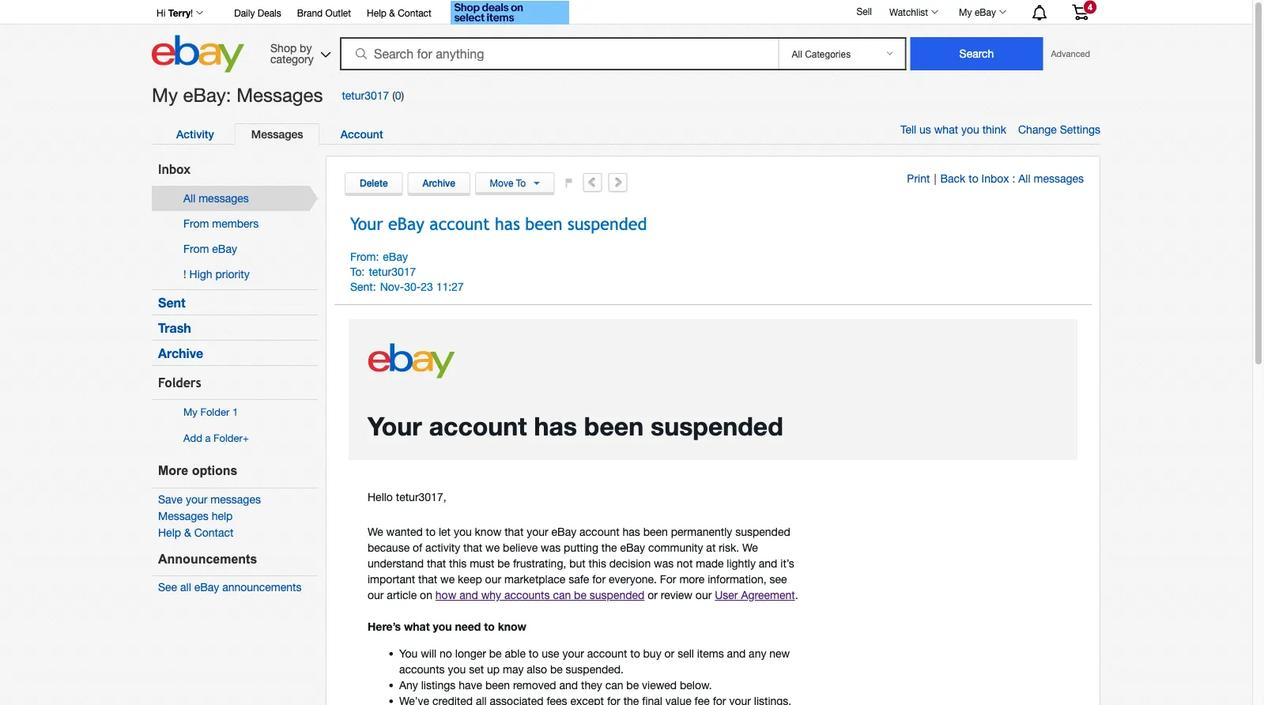Task type: describe. For each thing, give the bounding box(es) containing it.
sent:
[[350, 280, 376, 293]]

print link
[[908, 172, 931, 185]]

help & contact link for messages help
[[158, 526, 234, 539]]

brand
[[297, 7, 323, 18]]

(
[[393, 89, 395, 102]]

suspended
[[568, 214, 648, 234]]

1 vertical spatial folder
[[214, 432, 243, 444]]

more options
[[158, 464, 238, 478]]

:
[[1013, 172, 1016, 185]]

30-
[[404, 280, 421, 293]]

see all ebay announcements
[[158, 581, 302, 594]]

1
[[232, 406, 238, 419]]

to
[[969, 172, 979, 185]]

deals
[[258, 7, 281, 18]]

high
[[189, 268, 212, 281]]

more
[[158, 464, 188, 478]]

change settings
[[1019, 123, 1101, 136]]

your
[[186, 493, 208, 506]]

ebay for from:
[[383, 250, 408, 263]]

your ebay account has been suspended
[[350, 214, 648, 234]]

ebay for my
[[975, 6, 997, 17]]

category
[[271, 52, 314, 65]]

has
[[495, 214, 520, 234]]

ebay for from
[[212, 242, 237, 256]]

move to
[[490, 177, 526, 188]]

to:
[[350, 265, 365, 278]]

brand outlet link
[[297, 5, 351, 22]]

my for my ebay: messages
[[152, 84, 178, 106]]

11:27
[[436, 280, 464, 293]]

help & contact link for brand outlet
[[367, 5, 432, 22]]

! inside 'account' 'navigation'
[[191, 7, 193, 18]]

23
[[421, 280, 433, 293]]

account navigation
[[148, 0, 1101, 27]]

all messages link
[[184, 192, 249, 205]]

from:
[[350, 250, 379, 263]]

move to link
[[475, 173, 555, 193]]

4 link
[[1063, 0, 1099, 23]]

back to inbox : all messages link
[[941, 172, 1085, 185]]

ebay right the all
[[194, 581, 219, 594]]

4
[[1089, 2, 1093, 12]]

delete button
[[345, 172, 403, 194]]

from members
[[184, 217, 259, 230]]

hi terry !
[[157, 7, 193, 18]]

watchlist
[[890, 6, 929, 17]]

activity
[[176, 127, 214, 140]]

tab list containing activity
[[160, 123, 1085, 145]]

back
[[941, 172, 966, 185]]

tetur3017 link
[[342, 89, 389, 102]]

0 vertical spatial folder
[[200, 406, 230, 419]]

add
[[184, 432, 202, 444]]

1 vertical spatial messages
[[199, 192, 249, 205]]

1 vertical spatial !
[[184, 268, 186, 281]]

see
[[158, 581, 177, 594]]

change settings link
[[1019, 123, 1101, 136]]

archive for archive button
[[423, 177, 456, 188]]

save your messages link
[[158, 493, 261, 506]]

print | back to inbox : all messages
[[908, 172, 1085, 185]]

get an extra 15% off image
[[451, 1, 569, 25]]

from ebay
[[184, 242, 237, 256]]

my ebay: messages
[[152, 84, 323, 106]]

daily deals
[[234, 7, 281, 18]]

advanced
[[1052, 49, 1091, 59]]

from for from members
[[184, 217, 209, 230]]

! high priority
[[184, 268, 250, 281]]

& inside save your messages messages help help & contact
[[184, 526, 191, 539]]

save
[[158, 493, 183, 506]]

folders
[[158, 375, 201, 390]]

members
[[212, 217, 259, 230]]

shop
[[271, 41, 297, 54]]

advanced link
[[1044, 38, 1099, 70]]

help inside save your messages messages help help & contact
[[158, 526, 181, 539]]

tetur3017 ( 0 )
[[342, 89, 404, 102]]

my for my ebay
[[960, 6, 973, 17]]

help & contact
[[367, 7, 432, 18]]

messages inside save your messages messages help help & contact
[[158, 510, 209, 523]]

sent
[[158, 295, 186, 310]]

settings
[[1061, 123, 1101, 136]]

my folder 1 link
[[184, 406, 238, 419]]

0 horizontal spatial inbox
[[158, 162, 191, 176]]

my ebay
[[960, 6, 997, 17]]

all messages
[[184, 192, 249, 205]]

daily
[[234, 7, 255, 18]]

tell us what you think link
[[901, 123, 1019, 136]]

)
[[402, 89, 404, 102]]

ebay for your
[[388, 214, 425, 234]]

messages help link
[[158, 510, 233, 523]]

none submit inside shop by category banner
[[911, 37, 1044, 70]]

shop by category
[[271, 41, 314, 65]]

your
[[350, 214, 383, 234]]

0 vertical spatial messages
[[1034, 172, 1085, 185]]

messages inside save your messages messages help help & contact
[[211, 493, 261, 506]]

sent link
[[158, 295, 186, 310]]

1 horizontal spatial inbox
[[982, 172, 1010, 185]]

hi
[[157, 7, 166, 18]]

account link
[[324, 123, 400, 145]]

daily deals link
[[234, 5, 281, 22]]

0 link
[[395, 89, 402, 102]]

save your messages messages help help & contact
[[158, 493, 261, 539]]



Task type: locate. For each thing, give the bounding box(es) containing it.
ebay
[[975, 6, 997, 17], [388, 214, 425, 234], [212, 242, 237, 256], [383, 250, 408, 263], [194, 581, 219, 594]]

watchlist link
[[881, 2, 946, 21]]

messages down category
[[237, 84, 323, 106]]

folder right a
[[214, 432, 243, 444]]

ebay inside 'account' 'navigation'
[[975, 6, 997, 17]]

trash link
[[158, 320, 191, 335]]

help
[[212, 510, 233, 523]]

messages down save at bottom left
[[158, 510, 209, 523]]

1 vertical spatial tetur3017
[[369, 265, 416, 278]]

help & contact link right outlet on the left of the page
[[367, 5, 432, 22]]

0 horizontal spatial archive
[[158, 346, 203, 361]]

1 horizontal spatial archive
[[423, 177, 456, 188]]

0 vertical spatial !
[[191, 7, 193, 18]]

my up add in the bottom left of the page
[[184, 406, 198, 419]]

activity link
[[160, 123, 231, 145]]

0 vertical spatial messages
[[237, 84, 323, 106]]

what
[[935, 123, 959, 136]]

folder
[[200, 406, 230, 419], [214, 432, 243, 444]]

&
[[389, 7, 395, 18], [184, 526, 191, 539]]

Search for anything text field
[[343, 39, 776, 69]]

1 vertical spatial archive
[[158, 346, 203, 361]]

help inside 'account' 'navigation'
[[367, 7, 387, 18]]

my folder 1
[[184, 406, 238, 419]]

0 vertical spatial help & contact link
[[367, 5, 432, 22]]

my ebay link
[[951, 2, 1014, 21]]

0 horizontal spatial &
[[184, 526, 191, 539]]

ebay down from members at the top
[[212, 242, 237, 256]]

2 from from the top
[[184, 242, 209, 256]]

archive for archive link
[[158, 346, 203, 361]]

sell link
[[850, 6, 880, 17]]

archive up account
[[423, 177, 456, 188]]

tell us what you think
[[901, 123, 1007, 136]]

messages inside tab list
[[251, 127, 303, 140]]

0 horizontal spatial help
[[158, 526, 181, 539]]

from up high
[[184, 242, 209, 256]]

0 vertical spatial archive
[[423, 177, 456, 188]]

help & contact link down messages help link
[[158, 526, 234, 539]]

tetur3017 up nov-
[[369, 265, 416, 278]]

0 vertical spatial contact
[[398, 7, 432, 18]]

archive
[[423, 177, 456, 188], [158, 346, 203, 361]]

0 horizontal spatial contact
[[194, 526, 234, 539]]

ebay inside from: ebay to: tetur3017 sent: nov-30-23 11:27
[[383, 250, 408, 263]]

archive inside button
[[423, 177, 456, 188]]

0 horizontal spatial all
[[184, 192, 196, 205]]

2 vertical spatial messages
[[158, 510, 209, 523]]

1 horizontal spatial !
[[191, 7, 193, 18]]

my for my folder 1
[[184, 406, 198, 419]]

1 vertical spatial contact
[[194, 526, 234, 539]]

you
[[962, 123, 980, 136]]

add a folder +
[[184, 432, 249, 444]]

0 vertical spatial all
[[1019, 172, 1031, 185]]

ebay right the watchlist link
[[975, 6, 997, 17]]

from up from ebay
[[184, 217, 209, 230]]

! right hi
[[191, 7, 193, 18]]

1 vertical spatial &
[[184, 526, 191, 539]]

all
[[1019, 172, 1031, 185], [184, 192, 196, 205]]

archive button
[[408, 172, 471, 194]]

trash
[[158, 320, 191, 335]]

& down messages help link
[[184, 526, 191, 539]]

tell
[[901, 123, 917, 136]]

contact inside save your messages messages help help & contact
[[194, 526, 234, 539]]

priority
[[216, 268, 250, 281]]

my right the watchlist link
[[960, 6, 973, 17]]

from for from ebay
[[184, 242, 209, 256]]

0 vertical spatial &
[[389, 7, 395, 18]]

contact inside 'account' 'navigation'
[[398, 7, 432, 18]]

contact
[[398, 7, 432, 18], [194, 526, 234, 539]]

messages
[[1034, 172, 1085, 185], [199, 192, 249, 205], [211, 493, 261, 506]]

1 horizontal spatial &
[[389, 7, 395, 18]]

ebay right your
[[388, 214, 425, 234]]

been
[[526, 214, 563, 234]]

1 horizontal spatial help
[[367, 7, 387, 18]]

all
[[180, 581, 191, 594]]

1 from from the top
[[184, 217, 209, 230]]

by
[[300, 41, 312, 54]]

1 horizontal spatial contact
[[398, 7, 432, 18]]

my
[[960, 6, 973, 17], [152, 84, 178, 106], [184, 406, 198, 419]]

all right :
[[1019, 172, 1031, 185]]

archive down trash
[[158, 346, 203, 361]]

a
[[205, 432, 211, 444]]

sell
[[857, 6, 873, 17]]

contact down help on the left bottom of page
[[194, 526, 234, 539]]

messages right :
[[1034, 172, 1085, 185]]

nov-
[[380, 280, 404, 293]]

from: ebay to: tetur3017 sent: nov-30-23 11:27
[[350, 250, 464, 293]]

account
[[430, 214, 490, 234]]

+
[[243, 432, 249, 444]]

ebay:
[[183, 84, 231, 106]]

options
[[192, 464, 238, 478]]

ebay up nov-
[[383, 250, 408, 263]]

1 horizontal spatial help & contact link
[[367, 5, 432, 22]]

us
[[920, 123, 932, 136]]

1 horizontal spatial my
[[184, 406, 198, 419]]

0 horizontal spatial help & contact link
[[158, 526, 234, 539]]

help right outlet on the left of the page
[[367, 7, 387, 18]]

2 vertical spatial my
[[184, 406, 198, 419]]

search image
[[356, 48, 367, 59]]

see all ebay announcements link
[[158, 581, 302, 594]]

& inside help & contact link
[[389, 7, 395, 18]]

1 vertical spatial help
[[158, 526, 181, 539]]

! high priority link
[[184, 268, 250, 281]]

messages link
[[235, 123, 320, 145]]

!
[[191, 7, 193, 18], [184, 268, 186, 281]]

think
[[983, 123, 1007, 136]]

shop by category banner
[[148, 0, 1101, 77]]

0 horizontal spatial !
[[184, 268, 186, 281]]

0 vertical spatial from
[[184, 217, 209, 230]]

1 vertical spatial help & contact link
[[158, 526, 234, 539]]

tab list
[[160, 123, 1085, 145]]

0 vertical spatial my
[[960, 6, 973, 17]]

help & contact link
[[367, 5, 432, 22], [158, 526, 234, 539]]

from ebay link
[[184, 242, 237, 256]]

1 horizontal spatial all
[[1019, 172, 1031, 185]]

folder left 1
[[200, 406, 230, 419]]

outlet
[[326, 7, 351, 18]]

terry
[[168, 7, 191, 18]]

archive link
[[158, 346, 203, 361]]

contact right outlet on the left of the page
[[398, 7, 432, 18]]

messages
[[237, 84, 323, 106], [251, 127, 303, 140], [158, 510, 209, 523]]

2 vertical spatial messages
[[211, 493, 261, 506]]

0 vertical spatial tetur3017
[[342, 89, 389, 102]]

0
[[395, 89, 402, 102]]

announcements
[[222, 581, 302, 594]]

1 vertical spatial from
[[184, 242, 209, 256]]

1 vertical spatial all
[[184, 192, 196, 205]]

0 horizontal spatial my
[[152, 84, 178, 106]]

help down messages help link
[[158, 526, 181, 539]]

messages down my ebay: messages
[[251, 127, 303, 140]]

tetur3017 left (
[[342, 89, 389, 102]]

tetur3017 inside from: ebay to: tetur3017 sent: nov-30-23 11:27
[[369, 265, 416, 278]]

& right outlet on the left of the page
[[389, 7, 395, 18]]

change
[[1019, 123, 1058, 136]]

print
[[908, 172, 931, 185]]

help
[[367, 7, 387, 18], [158, 526, 181, 539]]

1 vertical spatial my
[[152, 84, 178, 106]]

my inside 'account' 'navigation'
[[960, 6, 973, 17]]

2 horizontal spatial my
[[960, 6, 973, 17]]

inbox down the activity link
[[158, 162, 191, 176]]

|
[[935, 172, 937, 185]]

tetur3017
[[342, 89, 389, 102], [369, 265, 416, 278]]

announcements
[[158, 552, 257, 566]]

1 vertical spatial messages
[[251, 127, 303, 140]]

0 vertical spatial help
[[367, 7, 387, 18]]

brand outlet
[[297, 7, 351, 18]]

! left high
[[184, 268, 186, 281]]

None submit
[[911, 37, 1044, 70]]

inbox left :
[[982, 172, 1010, 185]]

delete
[[360, 177, 388, 188]]

my left ebay:
[[152, 84, 178, 106]]

all up from members at the top
[[184, 192, 196, 205]]

messages up from members at the top
[[199, 192, 249, 205]]

from members link
[[184, 217, 259, 230]]

messages up help on the left bottom of page
[[211, 493, 261, 506]]



Task type: vqa. For each thing, say whether or not it's contained in the screenshot.
Agreement
no



